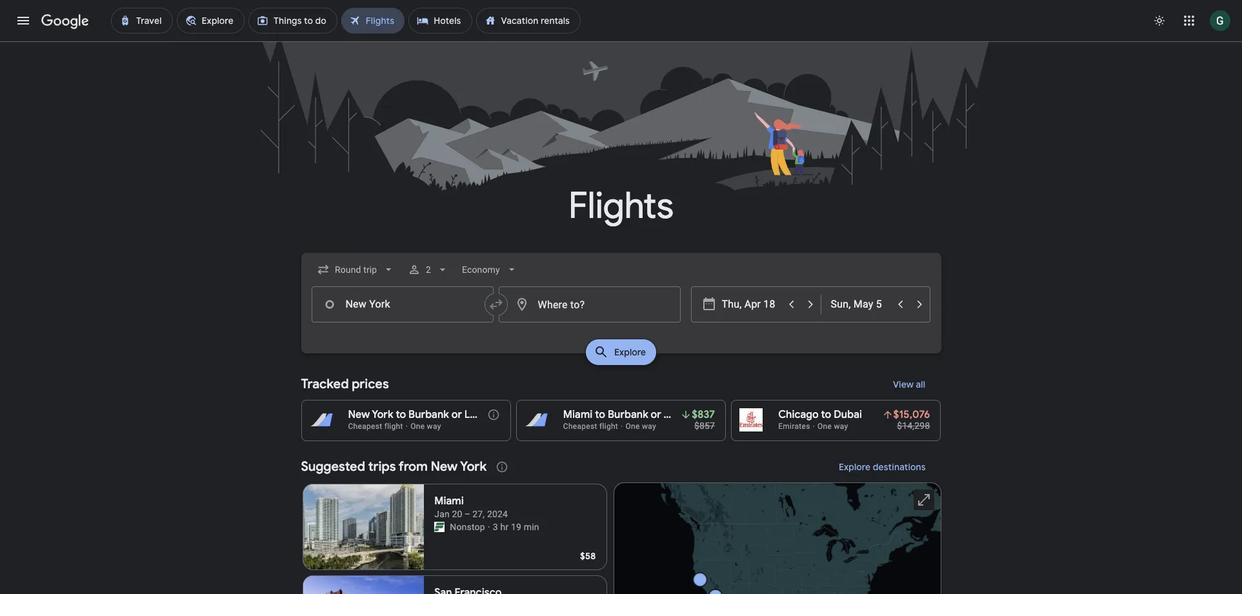 Task type: vqa. For each thing, say whether or not it's contained in the screenshot.
2nd or from right
yes



Task type: describe. For each thing, give the bounding box(es) containing it.
trips
[[368, 459, 396, 475]]

tracked prices
[[301, 376, 389, 392]]

dubai
[[834, 409, 862, 421]]

tracked prices region
[[301, 369, 941, 441]]

new inside region
[[431, 459, 458, 475]]

destinations
[[873, 461, 926, 473]]

Return text field
[[831, 287, 890, 322]]

More info text field
[[487, 409, 500, 425]]

jan
[[434, 509, 450, 520]]

from
[[399, 459, 428, 475]]

Flight search field
[[291, 253, 952, 369]]

cheapest for miami
[[563, 422, 597, 431]]

main menu image
[[15, 13, 31, 28]]

2 burbank from the left
[[608, 409, 648, 421]]

min
[[524, 522, 539, 532]]

857 US dollars text field
[[694, 421, 715, 431]]

$14,298
[[897, 421, 930, 431]]

suggested
[[301, 459, 365, 475]]

none text field inside flight "search box"
[[311, 287, 493, 323]]

Departure text field
[[722, 287, 781, 322]]

miami for jan
[[434, 495, 464, 508]]

1 angeles from the left
[[483, 409, 523, 421]]

flights
[[569, 183, 674, 229]]

2 or from the left
[[651, 409, 661, 421]]

1 los from the left
[[465, 409, 481, 421]]

view all
[[893, 379, 926, 390]]

19
[[511, 522, 522, 532]]

suggested trips from new york region
[[301, 452, 941, 594]]

explore for explore
[[614, 347, 646, 358]]

way for chicago
[[834, 422, 848, 431]]

prices
[[352, 376, 389, 392]]

flight for burbank
[[600, 422, 618, 431]]

more info image
[[487, 409, 500, 421]]

837 US dollars text field
[[692, 409, 715, 421]]

explore destinations button
[[823, 452, 941, 483]]

explore destinations
[[839, 461, 926, 473]]

2
[[426, 265, 431, 275]]

chicago to dubai
[[778, 409, 862, 421]]

way for new
[[427, 422, 441, 431]]

1 or from the left
[[452, 409, 462, 421]]

$15,076
[[894, 409, 930, 421]]

emirates
[[778, 422, 810, 431]]

$58
[[580, 551, 596, 562]]

2 one from the left
[[626, 422, 640, 431]]

explore button
[[586, 339, 656, 365]]

suggested trips from new york
[[301, 459, 487, 475]]

frontier image
[[434, 522, 445, 532]]

1 to from the left
[[396, 409, 406, 421]]

cheapest for new
[[348, 422, 382, 431]]

15076 US dollars text field
[[894, 409, 930, 421]]



Task type: locate. For each thing, give the bounding box(es) containing it.
cheapest down prices
[[348, 422, 382, 431]]

york inside tracked prices region
[[372, 409, 393, 421]]

$857
[[694, 421, 715, 431]]

3 hr 19 min
[[493, 522, 539, 532]]

1 burbank from the left
[[409, 409, 449, 421]]

1 horizontal spatial  image
[[813, 422, 815, 431]]

1 one way from the left
[[411, 422, 441, 431]]

None field
[[311, 258, 400, 281], [457, 258, 523, 281], [311, 258, 400, 281], [457, 258, 523, 281]]

3 way from the left
[[834, 422, 848, 431]]

one down new york to burbank or los angeles
[[411, 422, 425, 431]]

58 US dollars text field
[[580, 551, 596, 562]]

new
[[348, 409, 370, 421], [431, 459, 458, 475]]

explore up tracked prices region on the bottom of the page
[[614, 347, 646, 358]]

los left more info icon
[[465, 409, 481, 421]]

flight down miami to burbank or los angeles
[[600, 422, 618, 431]]

1 horizontal spatial to
[[595, 409, 605, 421]]

new york to burbank or los angeles
[[348, 409, 523, 421]]

1 way from the left
[[427, 422, 441, 431]]

explore inside "button"
[[839, 461, 871, 473]]

0 horizontal spatial  image
[[488, 521, 490, 534]]

all
[[916, 379, 926, 390]]

1 flight from the left
[[384, 422, 403, 431]]

miami jan 20 – 27, 2024
[[434, 495, 508, 520]]

0 horizontal spatial los
[[465, 409, 481, 421]]

new inside tracked prices region
[[348, 409, 370, 421]]

 image left 3
[[488, 521, 490, 534]]

0 horizontal spatial one way
[[411, 422, 441, 431]]

explore for explore destinations
[[839, 461, 871, 473]]

Where to? text field
[[499, 287, 681, 323]]

cheapest down miami to burbank or los angeles
[[563, 422, 597, 431]]

0 vertical spatial miami
[[563, 409, 593, 421]]

 image
[[813, 422, 815, 431], [488, 521, 490, 534]]

explore inside button
[[614, 347, 646, 358]]

1 horizontal spatial cheapest flight
[[563, 422, 618, 431]]

explore left destinations
[[839, 461, 871, 473]]

los
[[465, 409, 481, 421], [664, 409, 681, 421]]

one way down new york to burbank or los angeles
[[411, 422, 441, 431]]

1 vertical spatial new
[[431, 459, 458, 475]]

0 horizontal spatial york
[[372, 409, 393, 421]]

2024
[[487, 509, 508, 520]]

one way for new
[[411, 422, 441, 431]]

0 vertical spatial york
[[372, 409, 393, 421]]

2 way from the left
[[642, 422, 656, 431]]

york inside suggested trips from new york region
[[460, 459, 487, 475]]

new down prices
[[348, 409, 370, 421]]

2 cheapest flight from the left
[[563, 422, 618, 431]]

miami inside miami jan 20 – 27, 2024
[[434, 495, 464, 508]]

0 horizontal spatial cheapest
[[348, 422, 382, 431]]

tracked
[[301, 376, 349, 392]]

way
[[427, 422, 441, 431], [642, 422, 656, 431], [834, 422, 848, 431]]

one way down the chicago to dubai
[[818, 422, 848, 431]]

one for chicago
[[818, 422, 832, 431]]

None text field
[[311, 287, 493, 323]]

2 los from the left
[[664, 409, 681, 421]]

one way
[[411, 422, 441, 431], [626, 422, 656, 431], [818, 422, 848, 431]]

2 angeles from the left
[[683, 409, 722, 421]]

1 horizontal spatial cheapest
[[563, 422, 597, 431]]

0 horizontal spatial or
[[452, 409, 462, 421]]

cheapest flight for to
[[563, 422, 618, 431]]

cheapest
[[348, 422, 382, 431], [563, 422, 597, 431]]

0 horizontal spatial flight
[[384, 422, 403, 431]]

0 horizontal spatial to
[[396, 409, 406, 421]]

0 horizontal spatial burbank
[[409, 409, 449, 421]]

explore
[[614, 347, 646, 358], [839, 461, 871, 473]]

$837
[[692, 409, 715, 421]]

miami inside tracked prices region
[[563, 409, 593, 421]]

1 horizontal spatial los
[[664, 409, 681, 421]]

flight for to
[[384, 422, 403, 431]]

0 horizontal spatial new
[[348, 409, 370, 421]]

1 horizontal spatial miami
[[563, 409, 593, 421]]

one down miami to burbank or los angeles
[[626, 422, 640, 431]]

1 vertical spatial  image
[[488, 521, 490, 534]]

angeles
[[483, 409, 523, 421], [683, 409, 722, 421]]

or left 837 us dollars text box
[[651, 409, 661, 421]]

1 vertical spatial explore
[[839, 461, 871, 473]]

 image inside tracked prices region
[[406, 422, 408, 431]]

1 vertical spatial miami
[[434, 495, 464, 508]]

0 vertical spatial explore
[[614, 347, 646, 358]]

1 one from the left
[[411, 422, 425, 431]]

way down new york to burbank or los angeles
[[427, 422, 441, 431]]

cheapest flight up trips
[[348, 422, 403, 431]]

change appearance image
[[1144, 5, 1175, 36]]

nonstop
[[450, 522, 485, 532]]

burbank up from
[[409, 409, 449, 421]]

 image
[[406, 422, 408, 431]]

new right from
[[431, 459, 458, 475]]

burbank down explore button
[[608, 409, 648, 421]]

way down miami to burbank or los angeles
[[642, 422, 656, 431]]

miami to burbank or los angeles
[[563, 409, 722, 421]]

0 vertical spatial  image
[[813, 422, 815, 431]]

1 cheapest flight from the left
[[348, 422, 403, 431]]

flight
[[384, 422, 403, 431], [600, 422, 618, 431]]

3 one from the left
[[818, 422, 832, 431]]

2 cheapest from the left
[[563, 422, 597, 431]]

one for new
[[411, 422, 425, 431]]

york down prices
[[372, 409, 393, 421]]

or left more info icon
[[452, 409, 462, 421]]

one way down miami to burbank or los angeles
[[626, 422, 656, 431]]

3
[[493, 522, 498, 532]]

0 horizontal spatial explore
[[614, 347, 646, 358]]

2 horizontal spatial one way
[[818, 422, 848, 431]]

2 horizontal spatial way
[[834, 422, 848, 431]]

2 horizontal spatial to
[[821, 409, 832, 421]]

1 horizontal spatial york
[[460, 459, 487, 475]]

0 horizontal spatial miami
[[434, 495, 464, 508]]

york up miami jan 20 – 27, 2024
[[460, 459, 487, 475]]

cheapest flight
[[348, 422, 403, 431], [563, 422, 618, 431]]

one down the chicago to dubai
[[818, 422, 832, 431]]

york
[[372, 409, 393, 421], [460, 459, 487, 475]]

one way for chicago
[[818, 422, 848, 431]]

chicago
[[778, 409, 819, 421]]

2 horizontal spatial one
[[818, 422, 832, 431]]

1 horizontal spatial or
[[651, 409, 661, 421]]

or
[[452, 409, 462, 421], [651, 409, 661, 421]]

view
[[893, 379, 914, 390]]

hr
[[500, 522, 509, 532]]

miami
[[563, 409, 593, 421], [434, 495, 464, 508]]

to for miami
[[595, 409, 605, 421]]

1 horizontal spatial way
[[642, 422, 656, 431]]

cheapest flight for york
[[348, 422, 403, 431]]

0 horizontal spatial angeles
[[483, 409, 523, 421]]

1 cheapest from the left
[[348, 422, 382, 431]]

cheapest flight down miami to burbank or los angeles
[[563, 422, 618, 431]]

to
[[396, 409, 406, 421], [595, 409, 605, 421], [821, 409, 832, 421]]

way down dubai
[[834, 422, 848, 431]]

0 horizontal spatial way
[[427, 422, 441, 431]]

2 to from the left
[[595, 409, 605, 421]]

1 horizontal spatial angeles
[[683, 409, 722, 421]]

1 horizontal spatial explore
[[839, 461, 871, 473]]

20 – 27,
[[452, 509, 485, 520]]

0 horizontal spatial cheapest flight
[[348, 422, 403, 431]]

1 horizontal spatial one
[[626, 422, 640, 431]]

1 vertical spatial york
[[460, 459, 487, 475]]

3 one way from the left
[[818, 422, 848, 431]]

los left "$837" at right bottom
[[664, 409, 681, 421]]

1 horizontal spatial one way
[[626, 422, 656, 431]]

2 flight from the left
[[600, 422, 618, 431]]

1 horizontal spatial burbank
[[608, 409, 648, 421]]

1 horizontal spatial flight
[[600, 422, 618, 431]]

14298 US dollars text field
[[897, 421, 930, 431]]

0 vertical spatial new
[[348, 409, 370, 421]]

 image down the chicago to dubai
[[813, 422, 815, 431]]

burbank
[[409, 409, 449, 421], [608, 409, 648, 421]]

to for chicago
[[821, 409, 832, 421]]

miami for to
[[563, 409, 593, 421]]

3 to from the left
[[821, 409, 832, 421]]

2 one way from the left
[[626, 422, 656, 431]]

one
[[411, 422, 425, 431], [626, 422, 640, 431], [818, 422, 832, 431]]

1 horizontal spatial new
[[431, 459, 458, 475]]

2 button
[[403, 254, 454, 285]]

0 horizontal spatial one
[[411, 422, 425, 431]]

flight up suggested trips from new york
[[384, 422, 403, 431]]



